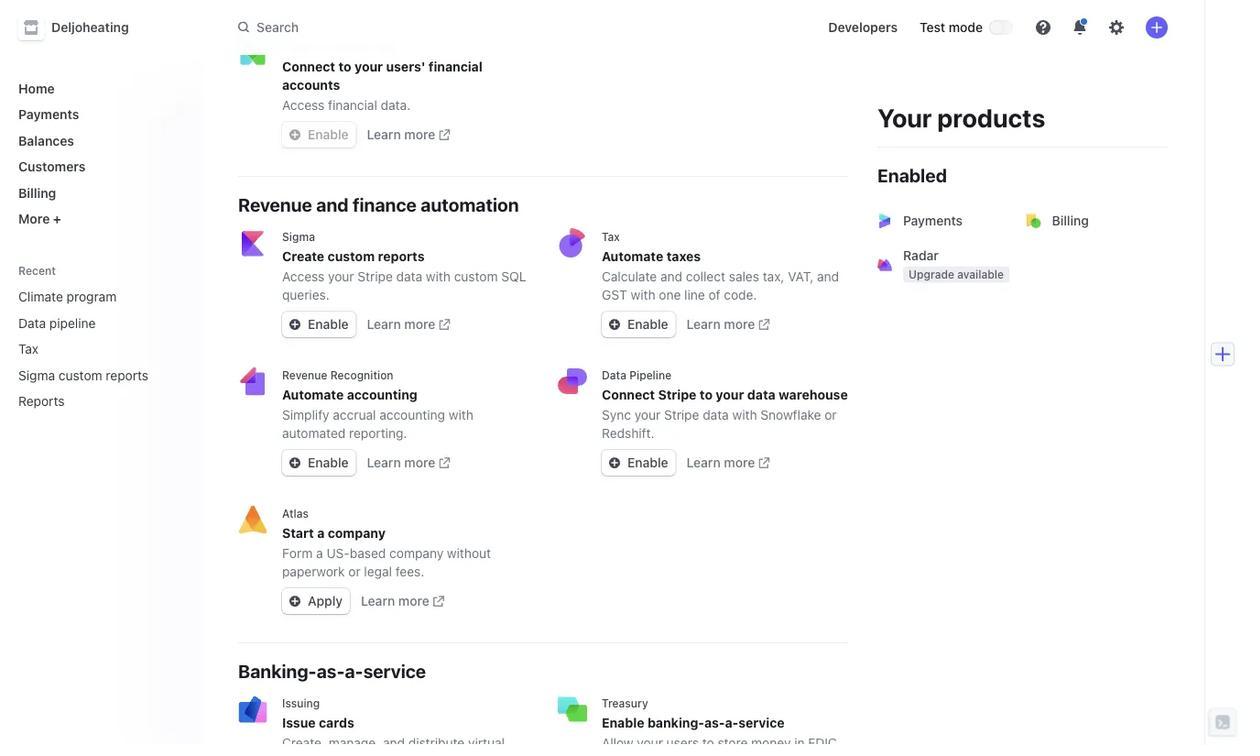 Task type: locate. For each thing, give the bounding box(es) containing it.
0 horizontal spatial as-
[[317, 660, 345, 681]]

connect inside data pipeline connect stripe to your data warehouse sync your stripe data with snowflake or redshift.
[[602, 387, 655, 402]]

enable
[[308, 127, 349, 142], [308, 317, 349, 332], [628, 317, 669, 332], [308, 455, 349, 470], [628, 455, 669, 470], [602, 715, 645, 730]]

enable down accounts on the top left of page
[[308, 127, 349, 142]]

service inside treasury enable banking-as-a-service
[[739, 715, 785, 730]]

automate
[[602, 249, 664, 264], [282, 387, 344, 402]]

1 horizontal spatial to
[[700, 387, 713, 402]]

financial left data.
[[328, 98, 377, 113]]

available
[[958, 268, 1004, 281]]

learn more link for financial
[[367, 126, 450, 144]]

0 horizontal spatial company
[[328, 526, 386, 541]]

1 horizontal spatial company
[[390, 546, 444, 561]]

data down climate
[[18, 315, 46, 330]]

billing link
[[11, 178, 187, 208], [1016, 199, 1168, 243]]

reports up the reports link
[[106, 367, 149, 383]]

1 vertical spatial data
[[602, 368, 627, 381]]

custom up the reports link
[[59, 367, 102, 383]]

access down accounts on the top left of page
[[282, 98, 325, 113]]

data left pipeline
[[602, 368, 627, 381]]

a right start
[[317, 526, 325, 541]]

reports
[[18, 394, 65, 409]]

Search search field
[[227, 11, 744, 44]]

1 horizontal spatial data
[[703, 407, 729, 422]]

1 horizontal spatial tax
[[602, 230, 620, 243]]

tax up calculate
[[602, 230, 620, 243]]

1 vertical spatial a-
[[725, 715, 739, 730]]

1 vertical spatial tax
[[18, 341, 39, 356]]

0 vertical spatial company
[[328, 526, 386, 541]]

0 vertical spatial service
[[363, 660, 426, 681]]

deljoheating
[[51, 20, 129, 35]]

0 horizontal spatial to
[[339, 59, 352, 74]]

or inside atlas start a company form a us-based company without paperwork or legal fees.
[[349, 564, 361, 579]]

1 vertical spatial reports
[[106, 367, 149, 383]]

or down based
[[349, 564, 361, 579]]

connect inside financial connections connect to your users' financial accounts access financial data.
[[282, 59, 335, 74]]

learn more down sigma create custom reports access your stripe data with custom sql queries.
[[367, 317, 436, 332]]

company up based
[[328, 526, 386, 541]]

2 horizontal spatial custom
[[454, 269, 498, 284]]

svg image down 'gst'
[[609, 319, 620, 330]]

1 horizontal spatial sigma
[[282, 230, 315, 243]]

0 vertical spatial data
[[396, 269, 423, 284]]

2 vertical spatial data
[[703, 407, 729, 422]]

0 horizontal spatial data
[[396, 269, 423, 284]]

0 vertical spatial a-
[[345, 660, 363, 681]]

enable inside treasury enable banking-as-a-service
[[602, 715, 645, 730]]

enable link down redshift.
[[602, 450, 676, 476]]

1 vertical spatial custom
[[454, 269, 498, 284]]

1 horizontal spatial custom
[[328, 249, 375, 264]]

payments link
[[11, 99, 187, 129], [867, 199, 1019, 243]]

sigma up "create"
[[282, 230, 315, 243]]

2 vertical spatial custom
[[59, 367, 102, 383]]

learn down data pipeline connect stripe to your data warehouse sync your stripe data with snowflake or redshift.
[[687, 455, 721, 470]]

automate up simplify
[[282, 387, 344, 402]]

svg image for queries.
[[290, 319, 301, 330]]

custom left sql
[[454, 269, 498, 284]]

enable link down the automated
[[282, 450, 356, 476]]

sigma inside recent "element"
[[18, 367, 55, 383]]

enable link down queries.
[[282, 312, 356, 337]]

issuing issue cards
[[282, 696, 354, 730]]

2 access from the top
[[282, 269, 325, 284]]

tax automate taxes calculate and collect sales tax, vat, and gst with one line of code.
[[602, 230, 840, 302]]

0 horizontal spatial service
[[363, 660, 426, 681]]

a- up "cards"
[[345, 660, 363, 681]]

and right vat,
[[818, 269, 840, 284]]

connect up accounts on the top left of page
[[282, 59, 335, 74]]

accounting up reporting.
[[380, 407, 445, 422]]

data
[[396, 269, 423, 284], [748, 387, 776, 402], [703, 407, 729, 422]]

svg image down redshift.
[[609, 457, 620, 468]]

enable for sync your stripe data with snowflake or redshift.
[[628, 455, 669, 470]]

a- right 'banking-'
[[725, 715, 739, 730]]

a-
[[345, 660, 363, 681], [725, 715, 739, 730]]

enable link down 'gst'
[[602, 312, 676, 337]]

0 horizontal spatial connect
[[282, 59, 335, 74]]

0 vertical spatial to
[[339, 59, 352, 74]]

custom
[[328, 249, 375, 264], [454, 269, 498, 284], [59, 367, 102, 383]]

enable link for sync your stripe data with snowflake or redshift.
[[602, 450, 676, 476]]

more for financial
[[405, 127, 436, 142]]

more down data.
[[405, 127, 436, 142]]

+
[[53, 211, 61, 226]]

1 horizontal spatial billing
[[1052, 213, 1089, 228]]

1 vertical spatial automate
[[282, 387, 344, 402]]

access up queries.
[[282, 269, 325, 284]]

of
[[709, 287, 721, 302]]

learn more link down code.
[[687, 315, 770, 334]]

1 vertical spatial revenue
[[282, 368, 328, 381]]

payments link up radar at the top right of page
[[867, 199, 1019, 243]]

1 horizontal spatial payments
[[904, 213, 963, 228]]

1 horizontal spatial data
[[602, 368, 627, 381]]

financial
[[282, 40, 329, 53]]

to
[[339, 59, 352, 74], [700, 387, 713, 402]]

learn more link down fees.
[[361, 592, 444, 610]]

program
[[67, 289, 117, 304]]

recent
[[18, 264, 56, 277]]

data for data pipeline
[[18, 315, 46, 330]]

sql
[[502, 269, 527, 284]]

1 vertical spatial accounting
[[380, 407, 445, 422]]

start
[[282, 526, 314, 541]]

0 vertical spatial access
[[282, 98, 325, 113]]

0 horizontal spatial custom
[[59, 367, 102, 383]]

learn more link down sigma create custom reports access your stripe data with custom sql queries.
[[367, 315, 450, 334]]

accounting
[[347, 387, 418, 402], [380, 407, 445, 422]]

0 horizontal spatial payments
[[18, 107, 79, 122]]

data left the snowflake
[[703, 407, 729, 422]]

learn more link for data
[[687, 454, 770, 472]]

1 vertical spatial connect
[[602, 387, 655, 402]]

learn more link down reporting.
[[367, 454, 450, 472]]

data down finance
[[396, 269, 423, 284]]

snowflake
[[761, 407, 822, 422]]

tax inside recent "element"
[[18, 341, 39, 356]]

0 horizontal spatial billing
[[18, 185, 56, 200]]

revenue inside revenue recognition automate accounting simplify accrual accounting with automated reporting.
[[282, 368, 328, 381]]

your down connections
[[355, 59, 383, 74]]

enable down 'treasury'
[[602, 715, 645, 730]]

1 vertical spatial financial
[[328, 98, 377, 113]]

radar
[[904, 248, 939, 263]]

1 vertical spatial or
[[349, 564, 361, 579]]

more down reporting.
[[405, 455, 436, 470]]

or inside data pipeline connect stripe to your data warehouse sync your stripe data with snowflake or redshift.
[[825, 407, 837, 422]]

1 vertical spatial access
[[282, 269, 325, 284]]

enable link for access your stripe data with custom sql queries.
[[282, 312, 356, 337]]

learn for financial
[[367, 127, 401, 142]]

connect for access
[[282, 59, 335, 74]]

0 vertical spatial payments
[[18, 107, 79, 122]]

0 vertical spatial billing
[[18, 185, 56, 200]]

1 horizontal spatial payments link
[[867, 199, 1019, 243]]

your up queries.
[[328, 269, 354, 284]]

1 vertical spatial sigma
[[18, 367, 55, 383]]

1 horizontal spatial service
[[739, 715, 785, 730]]

learn
[[367, 127, 401, 142], [367, 317, 401, 332], [687, 317, 721, 332], [367, 455, 401, 470], [687, 455, 721, 470], [361, 593, 395, 608]]

users'
[[386, 59, 426, 74]]

learn more for sales
[[687, 317, 755, 332]]

svg image down the automated
[[290, 457, 301, 468]]

payments up "balances"
[[18, 107, 79, 122]]

stripe inside sigma create custom reports access your stripe data with custom sql queries.
[[358, 269, 393, 284]]

company up fees.
[[390, 546, 444, 561]]

reports down finance
[[378, 249, 425, 264]]

sigma
[[282, 230, 315, 243], [18, 367, 55, 383]]

0 vertical spatial reports
[[378, 249, 425, 264]]

learn more link for sales
[[687, 315, 770, 334]]

revenue
[[238, 193, 312, 215], [282, 368, 328, 381]]

more down sigma create custom reports access your stripe data with custom sql queries.
[[405, 317, 436, 332]]

custom inside sigma custom reports link
[[59, 367, 102, 383]]

1 vertical spatial service
[[739, 715, 785, 730]]

simplify
[[282, 407, 330, 422]]

1 vertical spatial company
[[390, 546, 444, 561]]

learn more link for us-
[[361, 592, 444, 610]]

0 vertical spatial sigma
[[282, 230, 315, 243]]

1 horizontal spatial reports
[[378, 249, 425, 264]]

or down the warehouse
[[825, 407, 837, 422]]

0 vertical spatial data
[[18, 315, 46, 330]]

sigma inside sigma create custom reports access your stripe data with custom sql queries.
[[282, 230, 315, 243]]

banking-
[[238, 660, 317, 681]]

1 access from the top
[[282, 98, 325, 113]]

1 vertical spatial stripe
[[658, 387, 697, 402]]

learn more down fees.
[[361, 593, 430, 608]]

0 horizontal spatial automate
[[282, 387, 344, 402]]

1 vertical spatial data
[[748, 387, 776, 402]]

sales
[[729, 269, 760, 284]]

reports
[[378, 249, 425, 264], [106, 367, 149, 383]]

accounting down recognition in the left of the page
[[347, 387, 418, 402]]

reports inside sigma custom reports link
[[106, 367, 149, 383]]

billing inside core navigation links element
[[18, 185, 56, 200]]

learn more down reporting.
[[367, 455, 436, 470]]

learn more link for stripe
[[367, 315, 450, 334]]

more down fees.
[[399, 593, 430, 608]]

0 vertical spatial revenue
[[238, 193, 312, 215]]

learn more link
[[367, 126, 450, 144], [367, 315, 450, 334], [687, 315, 770, 334], [367, 454, 450, 472], [687, 454, 770, 472], [361, 592, 444, 610]]

tax inside tax automate taxes calculate and collect sales tax, vat, and gst with one line of code.
[[602, 230, 620, 243]]

1 horizontal spatial connect
[[602, 387, 655, 402]]

automate up calculate
[[602, 249, 664, 264]]

0 vertical spatial connect
[[282, 59, 335, 74]]

0 vertical spatial or
[[825, 407, 837, 422]]

and left finance
[[316, 193, 349, 215]]

learn more link down data.
[[367, 126, 450, 144]]

learn more for accounting
[[367, 455, 436, 470]]

0 vertical spatial automate
[[602, 249, 664, 264]]

data inside data pipeline connect stripe to your data warehouse sync your stripe data with snowflake or redshift.
[[602, 368, 627, 381]]

payments up radar at the top right of page
[[904, 213, 963, 228]]

learn up recognition in the left of the page
[[367, 317, 401, 332]]

learn down data.
[[367, 127, 401, 142]]

more for stripe
[[405, 317, 436, 332]]

learn more down data.
[[367, 127, 436, 142]]

more down data pipeline connect stripe to your data warehouse sync your stripe data with snowflake or redshift.
[[724, 455, 755, 470]]

learn more down of
[[687, 317, 755, 332]]

0 horizontal spatial reports
[[106, 367, 149, 383]]

svg image inside the enable button
[[290, 129, 301, 140]]

or
[[825, 407, 837, 422], [349, 564, 361, 579]]

Search text field
[[227, 11, 744, 44]]

1 horizontal spatial as-
[[705, 715, 725, 730]]

sigma up reports
[[18, 367, 55, 383]]

svg image
[[290, 129, 301, 140], [290, 319, 301, 330], [609, 319, 620, 330], [290, 457, 301, 468], [609, 457, 620, 468]]

company
[[328, 526, 386, 541], [390, 546, 444, 561]]

0 vertical spatial accounting
[[347, 387, 418, 402]]

apply link
[[282, 588, 350, 614]]

learn down legal
[[361, 593, 395, 608]]

with
[[426, 269, 451, 284], [631, 287, 656, 302], [449, 407, 474, 422], [733, 407, 757, 422]]

reports inside sigma create custom reports access your stripe data with custom sql queries.
[[378, 249, 425, 264]]

connect
[[282, 59, 335, 74], [602, 387, 655, 402]]

svg image for with
[[609, 319, 620, 330]]

legal
[[364, 564, 392, 579]]

data for data pipeline connect stripe to your data warehouse sync your stripe data with snowflake or redshift.
[[602, 368, 627, 381]]

accounts
[[282, 77, 340, 93]]

financial down "search" search box at the top of the page
[[429, 59, 483, 74]]

0 horizontal spatial data
[[18, 315, 46, 330]]

enable down one
[[628, 317, 669, 332]]

tax
[[602, 230, 620, 243], [18, 341, 39, 356]]

0 horizontal spatial or
[[349, 564, 361, 579]]

more for data
[[724, 455, 755, 470]]

data
[[18, 315, 46, 330], [602, 368, 627, 381]]

revenue up simplify
[[282, 368, 328, 381]]

learn for sales
[[687, 317, 721, 332]]

pipeline
[[49, 315, 96, 330]]

learn for stripe
[[367, 317, 401, 332]]

home link
[[11, 73, 187, 103]]

data inside recent "element"
[[18, 315, 46, 330]]

based
[[350, 546, 386, 561]]

1 vertical spatial as-
[[705, 715, 725, 730]]

1 horizontal spatial automate
[[602, 249, 664, 264]]

1 vertical spatial a
[[316, 546, 323, 561]]

one
[[659, 287, 681, 302]]

and up one
[[661, 269, 683, 284]]

0 vertical spatial as-
[[317, 660, 345, 681]]

vat,
[[788, 269, 814, 284]]

0 vertical spatial tax
[[602, 230, 620, 243]]

connect up sync
[[602, 387, 655, 402]]

learn for us-
[[361, 593, 395, 608]]

a left us-
[[316, 546, 323, 561]]

with inside revenue recognition automate accounting simplify accrual accounting with automated reporting.
[[449, 407, 474, 422]]

0 horizontal spatial tax
[[18, 341, 39, 356]]

custom right "create"
[[328, 249, 375, 264]]

stripe
[[358, 269, 393, 284], [658, 387, 697, 402], [664, 407, 700, 422]]

1 horizontal spatial a-
[[725, 715, 739, 730]]

learn for data
[[687, 455, 721, 470]]

1 vertical spatial payments
[[904, 213, 963, 228]]

0 vertical spatial stripe
[[358, 269, 393, 284]]

svg image down queries.
[[290, 319, 301, 330]]

data up the snowflake
[[748, 387, 776, 402]]

learn down line
[[687, 317, 721, 332]]

payments link up customers link
[[11, 99, 187, 129]]

learn down reporting.
[[367, 455, 401, 470]]

enable down queries.
[[308, 317, 349, 332]]

more for sales
[[724, 317, 755, 332]]

as-
[[317, 660, 345, 681], [705, 715, 725, 730]]

tax,
[[763, 269, 785, 284]]

enable down redshift.
[[628, 455, 669, 470]]

reporting.
[[349, 426, 407, 441]]

revenue up "create"
[[238, 193, 312, 215]]

financial connections connect to your users' financial accounts access financial data.
[[282, 40, 483, 113]]

1 horizontal spatial or
[[825, 407, 837, 422]]

payments
[[18, 107, 79, 122], [904, 213, 963, 228]]

1 vertical spatial billing
[[1052, 213, 1089, 228]]

1 horizontal spatial financial
[[429, 59, 483, 74]]

svg image down accounts on the top left of page
[[290, 129, 301, 140]]

enable for simplify accrual accounting with automated reporting.
[[308, 455, 349, 470]]

0 horizontal spatial financial
[[328, 98, 377, 113]]

tax down data pipeline
[[18, 341, 39, 356]]

enable down the automated
[[308, 455, 349, 470]]

learn more down data pipeline connect stripe to your data warehouse sync your stripe data with snowflake or redshift.
[[687, 455, 755, 470]]

your left the warehouse
[[716, 387, 745, 402]]

more down code.
[[724, 317, 755, 332]]

1 vertical spatial to
[[700, 387, 713, 402]]

0 horizontal spatial payments link
[[11, 99, 187, 129]]

access inside financial connections connect to your users' financial accounts access financial data.
[[282, 98, 325, 113]]

learn more link down data pipeline connect stripe to your data warehouse sync your stripe data with snowflake or redshift.
[[687, 454, 770, 472]]

0 horizontal spatial sigma
[[18, 367, 55, 383]]



Task type: describe. For each thing, give the bounding box(es) containing it.
code.
[[724, 287, 757, 302]]

sync
[[602, 407, 631, 422]]

banking-as-a-service
[[238, 660, 426, 681]]

mode
[[949, 20, 983, 35]]

without
[[447, 546, 491, 561]]

notifications image
[[1073, 20, 1088, 35]]

data pipeline link
[[11, 308, 161, 338]]

1 horizontal spatial billing link
[[1016, 199, 1168, 243]]

enable link for calculate and collect sales tax, vat, and gst with one line of code.
[[602, 312, 676, 337]]

your up redshift.
[[635, 407, 661, 422]]

to inside financial connections connect to your users' financial accounts access financial data.
[[339, 59, 352, 74]]

products
[[938, 102, 1046, 132]]

enable for access your stripe data with custom sql queries.
[[308, 317, 349, 332]]

with inside tax automate taxes calculate and collect sales tax, vat, and gst with one line of code.
[[631, 287, 656, 302]]

0 horizontal spatial and
[[316, 193, 349, 215]]

learn more link for accounting
[[367, 454, 450, 472]]

sigma custom reports link
[[11, 360, 161, 390]]

fees.
[[396, 564, 425, 579]]

customers
[[18, 159, 86, 174]]

a- inside treasury enable banking-as-a-service
[[725, 715, 739, 730]]

reports link
[[11, 386, 161, 416]]

your inside financial connections connect to your users' financial accounts access financial data.
[[355, 59, 383, 74]]

automate inside tax automate taxes calculate and collect sales tax, vat, and gst with one line of code.
[[602, 249, 664, 264]]

sigma create custom reports access your stripe data with custom sql queries.
[[282, 230, 527, 302]]

connections
[[332, 40, 399, 53]]

redshift.
[[602, 426, 655, 441]]

data pipeline connect stripe to your data warehouse sync your stripe data with snowflake or redshift.
[[602, 368, 848, 441]]

as- inside treasury enable banking-as-a-service
[[705, 715, 725, 730]]

queries.
[[282, 287, 330, 302]]

recent navigation links element
[[0, 263, 202, 416]]

line
[[685, 287, 705, 302]]

pipeline
[[630, 368, 672, 381]]

learn more for us-
[[361, 593, 430, 608]]

more for accounting
[[405, 455, 436, 470]]

data.
[[381, 98, 411, 113]]

gst
[[602, 287, 628, 302]]

enable inside button
[[308, 127, 349, 142]]

your products
[[878, 102, 1046, 132]]

0 vertical spatial a
[[317, 526, 325, 541]]

balances
[[18, 133, 74, 148]]

test
[[920, 20, 946, 35]]

learn more for data
[[687, 455, 755, 470]]

atlas start a company form a us-based company without paperwork or legal fees.
[[282, 507, 491, 579]]

climate
[[18, 289, 63, 304]]

customers link
[[11, 152, 187, 181]]

developers
[[829, 20, 898, 35]]

revenue for revenue and finance automation
[[238, 193, 312, 215]]

settings image
[[1110, 20, 1124, 35]]

to inside data pipeline connect stripe to your data warehouse sync your stripe data with snowflake or redshift.
[[700, 387, 713, 402]]

treasury enable banking-as-a-service
[[602, 696, 785, 730]]

data inside sigma create custom reports access your stripe data with custom sql queries.
[[396, 269, 423, 284]]

warehouse
[[779, 387, 848, 402]]

0 horizontal spatial a-
[[345, 660, 363, 681]]

svg image
[[290, 596, 301, 607]]

climate program link
[[11, 282, 161, 312]]

automation
[[421, 193, 519, 215]]

accrual
[[333, 407, 376, 422]]

form
[[282, 546, 313, 561]]

2 horizontal spatial and
[[818, 269, 840, 284]]

recent element
[[0, 282, 202, 416]]

automated
[[282, 426, 346, 441]]

payments inside core navigation links element
[[18, 107, 79, 122]]

enabled
[[878, 164, 948, 186]]

help image
[[1036, 20, 1051, 35]]

0 vertical spatial payments link
[[11, 99, 187, 129]]

developers link
[[821, 13, 905, 42]]

enable button
[[282, 122, 356, 148]]

data pipeline
[[18, 315, 96, 330]]

your
[[878, 102, 932, 132]]

more +
[[18, 211, 61, 226]]

radar upgrade available
[[904, 248, 1004, 281]]

enable for calculate and collect sales tax, vat, and gst with one line of code.
[[628, 317, 669, 332]]

2 horizontal spatial data
[[748, 387, 776, 402]]

0 vertical spatial custom
[[328, 249, 375, 264]]

climate program
[[18, 289, 117, 304]]

taxes
[[667, 249, 701, 264]]

recognition
[[331, 368, 394, 381]]

home
[[18, 81, 55, 96]]

revenue and finance automation
[[238, 193, 519, 215]]

more for us-
[[399, 593, 430, 608]]

connect for sync
[[602, 387, 655, 402]]

treasury
[[602, 696, 648, 709]]

banking-
[[648, 715, 705, 730]]

automate inside revenue recognition automate accounting simplify accrual accounting with automated reporting.
[[282, 387, 344, 402]]

test mode
[[920, 20, 983, 35]]

tax for tax
[[18, 341, 39, 356]]

sigma for sigma create custom reports access your stripe data with custom sql queries.
[[282, 230, 315, 243]]

balances link
[[11, 126, 187, 155]]

more
[[18, 211, 50, 226]]

core navigation links element
[[11, 73, 187, 234]]

calculate
[[602, 269, 657, 284]]

tax for tax automate taxes calculate and collect sales tax, vat, and gst with one line of code.
[[602, 230, 620, 243]]

your inside sigma create custom reports access your stripe data with custom sql queries.
[[328, 269, 354, 284]]

0 vertical spatial financial
[[429, 59, 483, 74]]

with inside sigma create custom reports access your stripe data with custom sql queries.
[[426, 269, 451, 284]]

cards
[[319, 715, 354, 730]]

learn for accounting
[[367, 455, 401, 470]]

apply
[[308, 593, 343, 608]]

enable link for simplify accrual accounting with automated reporting.
[[282, 450, 356, 476]]

revenue for revenue recognition automate accounting simplify accrual accounting with automated reporting.
[[282, 368, 328, 381]]

collect
[[686, 269, 726, 284]]

2 vertical spatial stripe
[[664, 407, 700, 422]]

deljoheating button
[[18, 15, 147, 40]]

us-
[[327, 546, 350, 561]]

issuing
[[282, 696, 320, 709]]

sigma custom reports
[[18, 367, 149, 383]]

learn more for financial
[[367, 127, 436, 142]]

with inside data pipeline connect stripe to your data warehouse sync your stripe data with snowflake or redshift.
[[733, 407, 757, 422]]

create
[[282, 249, 325, 264]]

finance
[[353, 193, 417, 215]]

svg image for data
[[609, 457, 620, 468]]

tax link
[[11, 334, 161, 364]]

sigma for sigma custom reports
[[18, 367, 55, 383]]

1 vertical spatial payments link
[[867, 199, 1019, 243]]

paperwork
[[282, 564, 345, 579]]

atlas
[[282, 507, 309, 520]]

upgrade
[[909, 268, 955, 281]]

learn more for stripe
[[367, 317, 436, 332]]

access inside sigma create custom reports access your stripe data with custom sql queries.
[[282, 269, 325, 284]]

search
[[257, 19, 299, 35]]

0 horizontal spatial billing link
[[11, 178, 187, 208]]

issue
[[282, 715, 316, 730]]

1 horizontal spatial and
[[661, 269, 683, 284]]

revenue recognition automate accounting simplify accrual accounting with automated reporting.
[[282, 368, 474, 441]]



Task type: vqa. For each thing, say whether or not it's contained in the screenshot.
first the Recent element from the top
no



